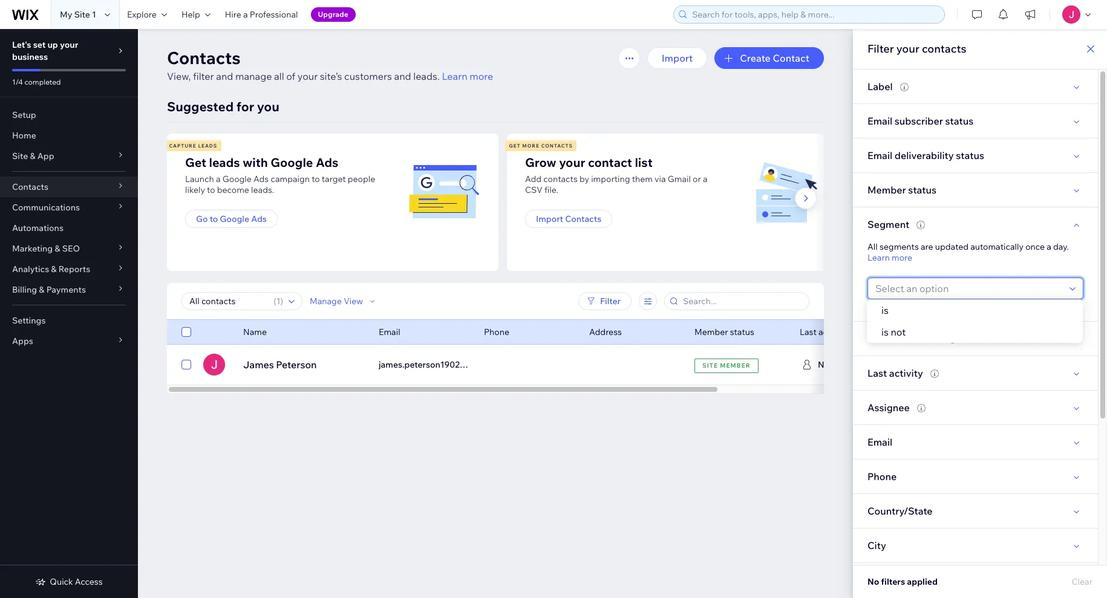 Task type: vqa. For each thing, say whether or not it's contained in the screenshot.
Create Segment
no



Task type: locate. For each thing, give the bounding box(es) containing it.
communications button
[[0, 197, 138, 218]]

member status
[[868, 184, 937, 196], [695, 327, 755, 338]]

0 vertical spatial is
[[882, 304, 889, 317]]

suggested for you
[[167, 99, 280, 114]]

1 vertical spatial site
[[12, 151, 28, 162]]

0 vertical spatial contacts
[[167, 47, 241, 68]]

0 horizontal spatial last activity
[[800, 327, 848, 338]]

status
[[946, 115, 974, 127], [956, 149, 985, 162], [909, 184, 937, 196], [730, 327, 755, 338]]

activity up 7,
[[819, 327, 848, 338]]

0 horizontal spatial activity
[[819, 327, 848, 338]]

0 horizontal spatial contacts
[[12, 182, 48, 192]]

1 horizontal spatial learn more button
[[868, 252, 913, 263]]

1/4 completed
[[12, 77, 61, 87]]

contacts
[[167, 47, 241, 68], [12, 182, 48, 192], [565, 214, 602, 225]]

filter up address
[[600, 296, 621, 307]]

1 horizontal spatial import
[[662, 52, 693, 64]]

1 horizontal spatial last
[[868, 367, 887, 379]]

1 vertical spatial contacts
[[544, 174, 578, 185]]

None checkbox
[[182, 325, 191, 340], [182, 358, 191, 372], [182, 325, 191, 340], [182, 358, 191, 372]]

site right my
[[74, 9, 90, 20]]

setup link
[[0, 105, 138, 125]]

import inside button
[[536, 214, 564, 225]]

day.
[[1054, 241, 1069, 252]]

create
[[740, 52, 771, 64]]

1 vertical spatial view
[[740, 359, 763, 371]]

contacts up communications
[[12, 182, 48, 192]]

and right customers
[[394, 70, 411, 82]]

2 vertical spatial google
[[220, 214, 249, 225]]

& right 'billing'
[[39, 284, 44, 295]]

2 horizontal spatial contacts
[[565, 214, 602, 225]]

& for analytics
[[51, 264, 57, 275]]

1 vertical spatial contacts
[[12, 182, 48, 192]]

contact inside button
[[773, 52, 810, 64]]

& for billing
[[39, 284, 44, 295]]

import
[[662, 52, 693, 64], [536, 214, 564, 225]]

contact left created
[[868, 333, 905, 345]]

1 vertical spatial last
[[868, 367, 887, 379]]

& left app
[[30, 151, 35, 162]]

0 horizontal spatial learn more button
[[442, 69, 493, 84]]

1 vertical spatial more
[[892, 252, 913, 263]]

0 horizontal spatial learn
[[442, 70, 468, 82]]

file.
[[545, 185, 559, 195]]

all
[[274, 70, 284, 82]]

filter for filter
[[600, 296, 621, 307]]

0 vertical spatial 1
[[92, 9, 96, 20]]

your inside grow your contact list add contacts by importing them via gmail or a csv file.
[[559, 155, 586, 170]]

email
[[868, 115, 893, 127], [868, 149, 893, 162], [379, 327, 400, 338], [868, 436, 893, 448]]

1 vertical spatial last activity
[[868, 367, 924, 379]]

filter your contacts
[[868, 42, 967, 56]]

status right deliverability
[[956, 149, 985, 162]]

learn more button for view, filter and manage all of your site's customers and leads.
[[442, 69, 493, 84]]

a down leads
[[216, 174, 221, 185]]

1 vertical spatial import
[[536, 214, 564, 225]]

list box
[[867, 300, 1083, 343]]

1 horizontal spatial more
[[892, 252, 913, 263]]

member status up the site member
[[695, 327, 755, 338]]

0 vertical spatial last
[[800, 327, 817, 338]]

contacts
[[541, 143, 573, 149]]

0 horizontal spatial site
[[12, 151, 28, 162]]

0 horizontal spatial phone
[[484, 327, 510, 338]]

0 horizontal spatial more
[[470, 70, 493, 82]]

ads down get leads with google ads launch a google ads campaign to target people likely to become leads.
[[251, 214, 267, 225]]

site down home
[[12, 151, 28, 162]]

1 horizontal spatial view
[[740, 359, 763, 371]]

ads up target
[[316, 155, 339, 170]]

list
[[165, 134, 844, 271]]

is for is not
[[882, 326, 889, 338]]

subscriber
[[895, 115, 943, 127]]

2 vertical spatial site
[[703, 362, 718, 370]]

address
[[590, 327, 622, 338]]

list
[[635, 155, 653, 170]]

site's
[[320, 70, 342, 82]]

0 vertical spatial last activity
[[800, 327, 848, 338]]

contacts inside contacts dropdown button
[[12, 182, 48, 192]]

status down search... field
[[730, 327, 755, 338]]

deliverability
[[895, 149, 954, 162]]

0 horizontal spatial member status
[[695, 327, 755, 338]]

contacts down by
[[565, 214, 602, 225]]

go to google ads
[[196, 214, 267, 225]]

more inside contacts view, filter and manage all of your site's customers and leads. learn more
[[470, 70, 493, 82]]

a right or
[[703, 174, 708, 185]]

to left target
[[312, 174, 320, 185]]

is up is not
[[882, 304, 889, 317]]

import for import contacts
[[536, 214, 564, 225]]

2 vertical spatial member
[[720, 362, 751, 370]]

created
[[907, 333, 942, 345]]

1 horizontal spatial 1
[[276, 296, 280, 307]]

list box containing is
[[867, 300, 1083, 343]]

a
[[243, 9, 248, 20], [216, 174, 221, 185], [703, 174, 708, 185], [1047, 241, 1052, 252]]

& inside dropdown button
[[39, 284, 44, 295]]

site left view link
[[703, 362, 718, 370]]

member
[[868, 184, 907, 196], [695, 327, 728, 338], [720, 362, 751, 370]]

home link
[[0, 125, 138, 146]]

leads. inside contacts view, filter and manage all of your site's customers and leads. learn more
[[413, 70, 440, 82]]

add
[[525, 174, 542, 185]]

learn inside all segments are updated automatically once a day. learn more
[[868, 252, 890, 263]]

a left day.
[[1047, 241, 1052, 252]]

label
[[868, 80, 893, 93]]

and
[[216, 70, 233, 82], [394, 70, 411, 82]]

1 horizontal spatial site
[[74, 9, 90, 20]]

by
[[580, 174, 589, 185]]

phone
[[484, 327, 510, 338], [868, 471, 897, 483]]

1 vertical spatial leads.
[[251, 185, 274, 195]]

1 left the manage
[[276, 296, 280, 307]]

get
[[509, 143, 521, 149]]

contacts inside contacts view, filter and manage all of your site's customers and leads. learn more
[[167, 47, 241, 68]]

0 vertical spatial view
[[344, 296, 363, 307]]

site
[[74, 9, 90, 20], [12, 151, 28, 162], [703, 362, 718, 370]]

0 horizontal spatial 1
[[92, 9, 96, 20]]

2 is from the top
[[882, 326, 889, 338]]

google down leads
[[223, 174, 252, 185]]

business
[[12, 51, 48, 62]]

google up campaign
[[271, 155, 313, 170]]

contact right create
[[773, 52, 810, 64]]

help
[[181, 9, 200, 20]]

your inside contacts view, filter and manage all of your site's customers and leads. learn more
[[298, 70, 318, 82]]

2 horizontal spatial site
[[703, 362, 718, 370]]

1 horizontal spatial filter
[[868, 42, 894, 56]]

0 vertical spatial phone
[[484, 327, 510, 338]]

automations link
[[0, 218, 138, 238]]

0 vertical spatial import
[[662, 52, 693, 64]]

hire a professional link
[[218, 0, 305, 29]]

0 horizontal spatial and
[[216, 70, 233, 82]]

my site 1
[[60, 9, 96, 20]]

& inside 'dropdown button'
[[30, 151, 35, 162]]

member status up segment
[[868, 184, 937, 196]]

last activity up the assignee
[[868, 367, 924, 379]]

0 horizontal spatial contacts
[[544, 174, 578, 185]]

1 vertical spatial learn
[[868, 252, 890, 263]]

0 vertical spatial member status
[[868, 184, 937, 196]]

to right go at the left top
[[210, 214, 218, 225]]

contact
[[773, 52, 810, 64], [868, 333, 905, 345]]

learn more button
[[442, 69, 493, 84], [868, 252, 913, 263]]

filter inside button
[[600, 296, 621, 307]]

james.peterson1902@gmail.com
[[379, 360, 510, 370]]

analytics & reports button
[[0, 259, 138, 280]]

1 right my
[[92, 9, 96, 20]]

1 horizontal spatial contact
[[868, 333, 905, 345]]

upgrade button
[[311, 7, 356, 22]]

& left reports
[[51, 264, 57, 275]]

2 vertical spatial ads
[[251, 214, 267, 225]]

0 horizontal spatial filter
[[600, 296, 621, 307]]

email deliverability status
[[868, 149, 985, 162]]

last
[[800, 327, 817, 338], [868, 367, 887, 379]]

1 horizontal spatial leads.
[[413, 70, 440, 82]]

2 vertical spatial contacts
[[565, 214, 602, 225]]

0 vertical spatial more
[[470, 70, 493, 82]]

& left the seo
[[55, 243, 60, 254]]

import button
[[647, 47, 708, 69]]

and right filter
[[216, 70, 233, 82]]

filter for filter your contacts
[[868, 42, 894, 56]]

import inside button
[[662, 52, 693, 64]]

them
[[632, 174, 653, 185]]

0 vertical spatial activity
[[819, 327, 848, 338]]

site inside 'dropdown button'
[[12, 151, 28, 162]]

0 vertical spatial member
[[868, 184, 907, 196]]

leads. right customers
[[413, 70, 440, 82]]

leads. down with
[[251, 185, 274, 195]]

your
[[60, 39, 78, 50], [897, 42, 920, 56], [298, 70, 318, 82], [559, 155, 586, 170]]

1 vertical spatial phone
[[868, 471, 897, 483]]

0 vertical spatial google
[[271, 155, 313, 170]]

billing
[[12, 284, 37, 295]]

ads down with
[[254, 174, 269, 185]]

filter up label
[[868, 42, 894, 56]]

0 vertical spatial learn more button
[[442, 69, 493, 84]]

learn more button for all segments are updated automatically once a day.
[[868, 252, 913, 263]]

1 vertical spatial learn more button
[[868, 252, 913, 263]]

to right 'likely'
[[207, 185, 215, 195]]

contacts for contacts view, filter and manage all of your site's customers and leads. learn more
[[167, 47, 241, 68]]

is
[[882, 304, 889, 317], [882, 326, 889, 338]]

1 vertical spatial is
[[882, 326, 889, 338]]

1 horizontal spatial last activity
[[868, 367, 924, 379]]

automatically
[[971, 241, 1024, 252]]

suggested
[[167, 99, 234, 114]]

contacts up filter
[[167, 47, 241, 68]]

0 horizontal spatial leads.
[[251, 185, 274, 195]]

0 horizontal spatial import
[[536, 214, 564, 225]]

1 vertical spatial activity
[[890, 367, 924, 379]]

let's
[[12, 39, 31, 50]]

last activity up nov
[[800, 327, 848, 338]]

settings link
[[0, 310, 138, 331]]

0 vertical spatial contact
[[773, 52, 810, 64]]

0 vertical spatial contacts
[[922, 42, 967, 56]]

grow
[[525, 155, 557, 170]]

create contact button
[[715, 47, 824, 69]]

to
[[312, 174, 320, 185], [207, 185, 215, 195], [210, 214, 218, 225]]

0 vertical spatial site
[[74, 9, 90, 20]]

go to google ads button
[[185, 210, 278, 228]]

7,
[[836, 360, 843, 370]]

up
[[48, 39, 58, 50]]

0 horizontal spatial contact
[[773, 52, 810, 64]]

1 vertical spatial filter
[[600, 296, 621, 307]]

likely
[[185, 185, 205, 195]]

import for import
[[662, 52, 693, 64]]

no
[[868, 577, 880, 588]]

a inside get leads with google ads launch a google ads campaign to target people likely to become leads.
[[216, 174, 221, 185]]

peterson
[[276, 359, 317, 371]]

contacts
[[922, 42, 967, 56], [544, 174, 578, 185]]

segments
[[880, 241, 919, 252]]

via
[[655, 174, 666, 185]]

1 is from the top
[[882, 304, 889, 317]]

1 and from the left
[[216, 70, 233, 82]]

0 vertical spatial leads.
[[413, 70, 440, 82]]

0 vertical spatial ads
[[316, 155, 339, 170]]

create contact
[[740, 52, 810, 64]]

is left not
[[882, 326, 889, 338]]

1 horizontal spatial contacts
[[167, 47, 241, 68]]

1 horizontal spatial learn
[[868, 252, 890, 263]]

0 vertical spatial learn
[[442, 70, 468, 82]]

1 horizontal spatial and
[[394, 70, 411, 82]]

1 horizontal spatial phone
[[868, 471, 897, 483]]

0 vertical spatial filter
[[868, 42, 894, 56]]

activity down contact created
[[890, 367, 924, 379]]

google down become
[[220, 214, 249, 225]]



Task type: describe. For each thing, give the bounding box(es) containing it.
is not
[[882, 326, 906, 338]]

james peterson image
[[203, 354, 225, 376]]

status down deliverability
[[909, 184, 937, 196]]

get more contacts
[[509, 143, 573, 149]]

filter button
[[579, 292, 632, 310]]

my
[[60, 9, 72, 20]]

1 vertical spatial contact
[[868, 333, 905, 345]]

james peterson
[[243, 359, 317, 371]]

setup
[[12, 110, 36, 120]]

professional
[[250, 9, 298, 20]]

go
[[196, 214, 208, 225]]

once
[[1026, 241, 1045, 252]]

1/4
[[12, 77, 23, 87]]

help button
[[174, 0, 218, 29]]

apps button
[[0, 331, 138, 352]]

nov
[[818, 360, 834, 370]]

app
[[37, 151, 54, 162]]

leads. inside get leads with google ads launch a google ads campaign to target people likely to become leads.
[[251, 185, 274, 195]]

city
[[868, 540, 887, 552]]

a right hire
[[243, 9, 248, 20]]

& for site
[[30, 151, 35, 162]]

communications
[[12, 202, 80, 213]]

of
[[286, 70, 296, 82]]

1 vertical spatial member status
[[695, 327, 755, 338]]

not
[[891, 326, 906, 338]]

list containing get leads with google ads
[[165, 134, 844, 271]]

billing & payments button
[[0, 280, 138, 300]]

explore
[[127, 9, 157, 20]]

analytics & reports
[[12, 264, 90, 275]]

name
[[243, 327, 267, 338]]

2023
[[845, 360, 864, 370]]

quick
[[50, 577, 73, 588]]

view,
[[167, 70, 191, 82]]

get leads with google ads launch a google ads campaign to target people likely to become leads.
[[185, 155, 375, 195]]

gmail
[[668, 174, 691, 185]]

)
[[280, 296, 283, 307]]

set
[[33, 39, 46, 50]]

email subscriber status
[[868, 115, 974, 127]]

leads
[[198, 143, 217, 149]]

are
[[921, 241, 934, 252]]

your inside let's set up your business
[[60, 39, 78, 50]]

access
[[75, 577, 103, 588]]

manage
[[235, 70, 272, 82]]

more inside all segments are updated automatically once a day. learn more
[[892, 252, 913, 263]]

2 and from the left
[[394, 70, 411, 82]]

site member
[[703, 362, 751, 370]]

nov 7, 2023
[[818, 360, 864, 370]]

manage
[[310, 296, 342, 307]]

site for site member
[[703, 362, 718, 370]]

you
[[257, 99, 280, 114]]

customers
[[344, 70, 392, 82]]

upgrade
[[318, 10, 348, 19]]

a inside all segments are updated automatically once a day. learn more
[[1047, 241, 1052, 252]]

hire a professional
[[225, 9, 298, 20]]

get
[[185, 155, 206, 170]]

all
[[868, 241, 878, 252]]

importing
[[591, 174, 630, 185]]

marketing & seo
[[12, 243, 80, 254]]

settings
[[12, 315, 46, 326]]

apps
[[12, 336, 33, 347]]

billing & payments
[[12, 284, 86, 295]]

& for marketing
[[55, 243, 60, 254]]

Search... field
[[680, 293, 806, 310]]

contacts for contacts
[[12, 182, 48, 192]]

quick access
[[50, 577, 103, 588]]

Search for tools, apps, help & more... field
[[689, 6, 941, 23]]

Select an option field
[[872, 278, 1066, 299]]

import contacts button
[[525, 210, 613, 228]]

assignee
[[868, 402, 910, 414]]

applied
[[907, 577, 938, 588]]

1 vertical spatial 1
[[276, 296, 280, 307]]

1 vertical spatial member
[[695, 327, 728, 338]]

reports
[[59, 264, 90, 275]]

campaign
[[271, 174, 310, 185]]

0 horizontal spatial last
[[800, 327, 817, 338]]

with
[[243, 155, 268, 170]]

view link
[[726, 354, 777, 376]]

capture
[[169, 143, 196, 149]]

country/state
[[868, 505, 933, 517]]

0 horizontal spatial view
[[344, 296, 363, 307]]

capture leads
[[169, 143, 217, 149]]

contacts inside import contacts button
[[565, 214, 602, 225]]

site & app
[[12, 151, 54, 162]]

Unsaved view field
[[186, 293, 270, 310]]

contacts inside grow your contact list add contacts by importing them via gmail or a csv file.
[[544, 174, 578, 185]]

csv
[[525, 185, 543, 195]]

(
[[274, 296, 276, 307]]

marketing & seo button
[[0, 238, 138, 259]]

1 vertical spatial google
[[223, 174, 252, 185]]

people
[[348, 174, 375, 185]]

google inside button
[[220, 214, 249, 225]]

to inside button
[[210, 214, 218, 225]]

seo
[[62, 243, 80, 254]]

contact
[[588, 155, 632, 170]]

is for is
[[882, 304, 889, 317]]

segment
[[868, 218, 910, 231]]

1 horizontal spatial activity
[[890, 367, 924, 379]]

manage view
[[310, 296, 363, 307]]

a inside grow your contact list add contacts by importing them via gmail or a csv file.
[[703, 174, 708, 185]]

1 vertical spatial ads
[[254, 174, 269, 185]]

learn inside contacts view, filter and manage all of your site's customers and leads. learn more
[[442, 70, 468, 82]]

contact created
[[868, 333, 942, 345]]

site for site & app
[[12, 151, 28, 162]]

james
[[243, 359, 274, 371]]

home
[[12, 130, 36, 141]]

all segments are updated automatically once a day. learn more
[[868, 241, 1069, 263]]

automations
[[12, 223, 64, 234]]

filter
[[193, 70, 214, 82]]

1 horizontal spatial member status
[[868, 184, 937, 196]]

no filters applied
[[868, 577, 938, 588]]

sidebar element
[[0, 29, 138, 599]]

target
[[322, 174, 346, 185]]

for
[[237, 99, 254, 114]]

ads inside button
[[251, 214, 267, 225]]

status right the subscriber
[[946, 115, 974, 127]]

analytics
[[12, 264, 49, 275]]

1 horizontal spatial contacts
[[922, 42, 967, 56]]

marketing
[[12, 243, 53, 254]]



